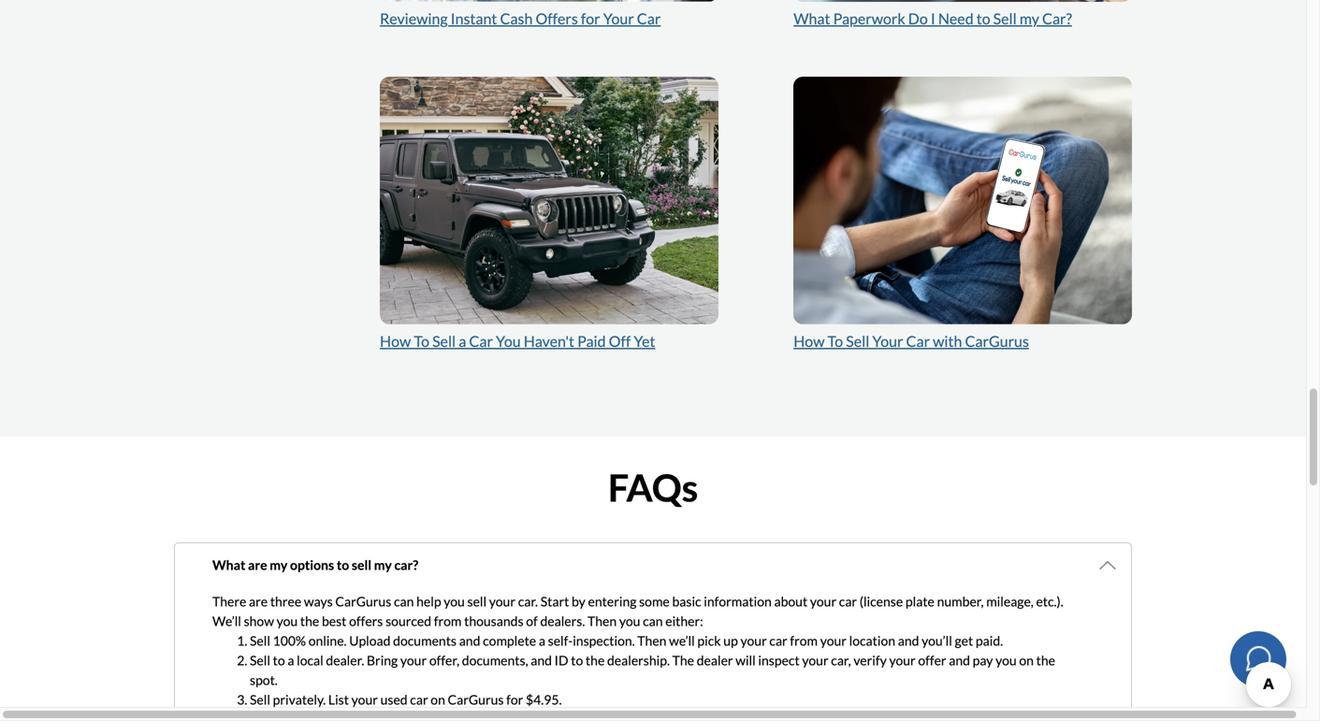 Task type: locate. For each thing, give the bounding box(es) containing it.
1 vertical spatial what
[[212, 557, 246, 573]]

2 horizontal spatial the
[[1037, 653, 1056, 669]]

can down some
[[643, 614, 663, 630]]

1 vertical spatial a
[[539, 633, 546, 649]]

your left offer
[[890, 653, 916, 669]]

a left you
[[459, 332, 466, 350]]

0 horizontal spatial for
[[506, 692, 523, 708]]

inspection.
[[573, 633, 635, 649]]

0 vertical spatial what
[[794, 10, 831, 28]]

car right used
[[410, 692, 428, 708]]

1 vertical spatial cargurus
[[335, 594, 391, 610]]

pay
[[973, 653, 993, 669]]

from
[[434, 614, 462, 630], [790, 633, 818, 649]]

car for how to sell a car you haven't paid off yet
[[469, 332, 493, 350]]

can
[[394, 594, 414, 610], [643, 614, 663, 630]]

0 vertical spatial cargurus
[[965, 332, 1029, 350]]

your left with
[[873, 332, 904, 350]]

1 horizontal spatial how
[[794, 332, 825, 350]]

sell down spot.
[[250, 692, 270, 708]]

2 vertical spatial car
[[410, 692, 428, 708]]

0 vertical spatial on
[[1020, 653, 1034, 669]]

0 horizontal spatial your
[[603, 10, 634, 28]]

1 vertical spatial for
[[506, 692, 523, 708]]

1 horizontal spatial on
[[1020, 653, 1034, 669]]

1 horizontal spatial to
[[828, 332, 843, 350]]

1 horizontal spatial your
[[873, 332, 904, 350]]

cargurus right with
[[965, 332, 1029, 350]]

car left (license
[[839, 594, 857, 610]]

0 horizontal spatial car
[[410, 692, 428, 708]]

sell down show
[[250, 633, 270, 649]]

1 vertical spatial sell
[[468, 594, 487, 610]]

1 horizontal spatial car
[[637, 10, 661, 28]]

0 vertical spatial your
[[603, 10, 634, 28]]

ways
[[304, 594, 333, 610]]

how to sell your car with cargurus link
[[794, 332, 1029, 350]]

the
[[300, 614, 319, 630], [586, 653, 605, 669], [1037, 653, 1056, 669]]

and down the get
[[949, 653, 971, 669]]

car
[[637, 10, 661, 28], [469, 332, 493, 350], [906, 332, 930, 350]]

1 to from the left
[[414, 332, 430, 350]]

1 vertical spatial can
[[643, 614, 663, 630]]

cargurus
[[965, 332, 1029, 350], [335, 594, 391, 610], [448, 692, 504, 708]]

the down ways
[[300, 614, 319, 630]]

on right pay
[[1020, 653, 1034, 669]]

your up thousands
[[489, 594, 516, 610]]

your right offers on the top left of the page
[[603, 10, 634, 28]]

car right offers on the top left of the page
[[637, 10, 661, 28]]

0 horizontal spatial to
[[414, 332, 430, 350]]

2 to from the left
[[828, 332, 843, 350]]

there are three ways cargurus can help you sell your car. start by entering some basic information about your car (license plate number, mileage, etc.). we'll show you the best offers sourced from thousands of dealers. then you can either: sell 100% online. upload documents and complete a self-inspection. then we'll pick up your car from your location and you'll get paid. sell to a local dealer. bring your offer, documents, and id to the dealership. the dealer will inspect your car, verify your offer and pay you on the spot. sell privately. list your used car on cargurus for $4.95.
[[212, 594, 1064, 708]]

how
[[380, 332, 411, 350], [794, 332, 825, 350]]

your right about
[[810, 594, 837, 610]]

on down offer,
[[431, 692, 445, 708]]

haven't
[[524, 332, 575, 350]]

what paperwork do i need to sell my car? link
[[794, 10, 1072, 28]]

show
[[244, 614, 274, 630]]

2 vertical spatial cargurus
[[448, 692, 504, 708]]

1 vertical spatial from
[[790, 633, 818, 649]]

a
[[459, 332, 466, 350], [539, 633, 546, 649], [288, 653, 294, 669]]

are for there
[[249, 594, 268, 610]]

sell up thousands
[[468, 594, 487, 610]]

1 horizontal spatial sell
[[468, 594, 487, 610]]

sell
[[352, 557, 372, 573], [468, 594, 487, 610]]

will
[[736, 653, 756, 669]]

car left you
[[469, 332, 493, 350]]

are inside there are three ways cargurus can help you sell your car. start by entering some basic information about your car (license plate number, mileage, etc.). we'll show you the best offers sourced from thousands of dealers. then you can either: sell 100% online. upload documents and complete a self-inspection. then we'll pick up your car from your location and you'll get paid. sell to a local dealer. bring your offer, documents, and id to the dealership. the dealer will inspect your car, verify your offer and pay you on the spot. sell privately. list your used car on cargurus for $4.95.
[[249, 594, 268, 610]]

your
[[489, 594, 516, 610], [810, 594, 837, 610], [741, 633, 767, 649], [821, 633, 847, 649], [400, 653, 427, 669], [802, 653, 829, 669], [890, 653, 916, 669], [352, 692, 378, 708]]

1 horizontal spatial can
[[643, 614, 663, 630]]

to for your
[[828, 332, 843, 350]]

from up inspect
[[790, 633, 818, 649]]

cargurus up the offers
[[335, 594, 391, 610]]

car
[[839, 594, 857, 610], [770, 633, 788, 649], [410, 692, 428, 708]]

car left with
[[906, 332, 930, 350]]

1 vertical spatial are
[[249, 594, 268, 610]]

0 horizontal spatial then
[[588, 614, 617, 630]]

and
[[459, 633, 481, 649], [898, 633, 919, 649], [531, 653, 552, 669], [949, 653, 971, 669]]

for right offers on the top left of the page
[[581, 10, 600, 28]]

sell right need
[[994, 10, 1017, 28]]

1 vertical spatial on
[[431, 692, 445, 708]]

yet
[[634, 332, 656, 350]]

1 vertical spatial car
[[770, 633, 788, 649]]

there
[[212, 594, 246, 610]]

to for a
[[414, 332, 430, 350]]

faqs
[[608, 465, 698, 510]]

your left car,
[[802, 653, 829, 669]]

what
[[794, 10, 831, 28], [212, 557, 246, 573]]

the down 'inspection.'
[[586, 653, 605, 669]]

then up 'inspection.'
[[588, 614, 617, 630]]

0 horizontal spatial cargurus
[[335, 594, 391, 610]]

of
[[526, 614, 538, 630]]

for
[[581, 10, 600, 28], [506, 692, 523, 708]]

the down etc.).
[[1037, 653, 1056, 669]]

1 horizontal spatial the
[[586, 653, 605, 669]]

0 vertical spatial for
[[581, 10, 600, 28]]

0 vertical spatial from
[[434, 614, 462, 630]]

what for what are my options to sell my car?
[[212, 557, 246, 573]]

dealer.
[[326, 653, 364, 669]]

2 vertical spatial a
[[288, 653, 294, 669]]

options
[[290, 557, 334, 573]]

reviewing instant cash offers for your car
[[380, 10, 661, 28]]

etc.).
[[1036, 594, 1064, 610]]

1 horizontal spatial what
[[794, 10, 831, 28]]

then up dealership.
[[638, 633, 667, 649]]

location
[[849, 633, 896, 649]]

0 vertical spatial can
[[394, 594, 414, 610]]

you
[[444, 594, 465, 610], [277, 614, 298, 630], [619, 614, 641, 630], [996, 653, 1017, 669]]

you right pay
[[996, 653, 1017, 669]]

2 horizontal spatial car
[[906, 332, 930, 350]]

are up show
[[249, 594, 268, 610]]

from down the help
[[434, 614, 462, 630]]

0 vertical spatial car
[[839, 594, 857, 610]]

1 vertical spatial then
[[638, 633, 667, 649]]

then
[[588, 614, 617, 630], [638, 633, 667, 649]]

off
[[609, 332, 631, 350]]

a left local
[[288, 653, 294, 669]]

self-
[[548, 633, 573, 649]]

what left the paperwork
[[794, 10, 831, 28]]

car,
[[831, 653, 851, 669]]

2 horizontal spatial a
[[539, 633, 546, 649]]

0 vertical spatial sell
[[352, 557, 372, 573]]

to
[[977, 10, 991, 28], [337, 557, 349, 573], [273, 653, 285, 669], [571, 653, 583, 669]]

2 how from the left
[[794, 332, 825, 350]]

0 vertical spatial are
[[248, 557, 267, 573]]

either:
[[666, 614, 704, 630]]

offer,
[[429, 653, 460, 669]]

1 horizontal spatial my
[[374, 557, 392, 573]]

0 horizontal spatial sell
[[352, 557, 372, 573]]

1 how from the left
[[380, 332, 411, 350]]

are
[[248, 557, 267, 573], [249, 594, 268, 610]]

sell
[[994, 10, 1017, 28], [432, 332, 456, 350], [846, 332, 870, 350], [250, 633, 270, 649], [250, 653, 270, 669], [250, 692, 270, 708]]

a left "self-"
[[539, 633, 546, 649]]

to
[[414, 332, 430, 350], [828, 332, 843, 350]]

100%
[[273, 633, 306, 649]]

reviewing instant cash offers for your car link
[[380, 10, 661, 28]]

0 horizontal spatial what
[[212, 557, 246, 573]]

for left $4.95.
[[506, 692, 523, 708]]

0 horizontal spatial on
[[431, 692, 445, 708]]

privately.
[[273, 692, 326, 708]]

number,
[[937, 594, 984, 610]]

0 horizontal spatial can
[[394, 594, 414, 610]]

what are my options to sell my car?
[[212, 557, 418, 573]]

inspect
[[758, 653, 800, 669]]

car?
[[394, 557, 418, 573]]

1 horizontal spatial a
[[459, 332, 466, 350]]

some
[[639, 594, 670, 610]]

are left options
[[248, 557, 267, 573]]

0 horizontal spatial how
[[380, 332, 411, 350]]

sell left car?
[[352, 557, 372, 573]]

the
[[673, 653, 694, 669]]

your
[[603, 10, 634, 28], [873, 332, 904, 350]]

what up there
[[212, 557, 246, 573]]

0 horizontal spatial car
[[469, 332, 493, 350]]

0 horizontal spatial from
[[434, 614, 462, 630]]

car up inspect
[[770, 633, 788, 649]]

local
[[297, 653, 324, 669]]

0 vertical spatial then
[[588, 614, 617, 630]]

0 horizontal spatial a
[[288, 653, 294, 669]]

id
[[555, 653, 569, 669]]

entering
[[588, 594, 637, 610]]

cargurus down 'documents,'
[[448, 692, 504, 708]]

can up the sourced on the left bottom of page
[[394, 594, 414, 610]]

best
[[322, 614, 347, 630]]



Task type: vqa. For each thing, say whether or not it's contained in the screenshot.
research dropdown button
no



Task type: describe. For each thing, give the bounding box(es) containing it.
your down documents
[[400, 653, 427, 669]]

what paperwork do i need to sell my car?
[[794, 10, 1072, 28]]

how to sell a car you haven't paid off yet image
[[380, 77, 719, 325]]

and left id
[[531, 653, 552, 669]]

sourced
[[386, 614, 432, 630]]

do
[[909, 10, 928, 28]]

paid
[[578, 332, 606, 350]]

instant
[[451, 10, 497, 28]]

list
[[328, 692, 349, 708]]

2 horizontal spatial car
[[839, 594, 857, 610]]

you right the help
[[444, 594, 465, 610]]

verify
[[854, 653, 887, 669]]

2 horizontal spatial my
[[1020, 10, 1040, 28]]

with
[[933, 332, 962, 350]]

by
[[572, 594, 586, 610]]

0 horizontal spatial my
[[270, 557, 288, 573]]

to right id
[[571, 653, 583, 669]]

offer
[[918, 653, 947, 669]]

0 vertical spatial a
[[459, 332, 466, 350]]

spot.
[[250, 673, 278, 689]]

1 horizontal spatial cargurus
[[448, 692, 504, 708]]

to right need
[[977, 10, 991, 28]]

online.
[[309, 633, 347, 649]]

how to sell a car you haven't paid off yet link
[[380, 332, 656, 350]]

how to sell a car you haven't paid off yet
[[380, 332, 656, 350]]

documents,
[[462, 653, 528, 669]]

and left you'll
[[898, 633, 919, 649]]

your up car,
[[821, 633, 847, 649]]

1 horizontal spatial then
[[638, 633, 667, 649]]

about
[[774, 594, 808, 610]]

offers
[[536, 10, 578, 28]]

get
[[955, 633, 974, 649]]

plate
[[906, 594, 935, 610]]

paid.
[[976, 633, 1003, 649]]

sell up spot.
[[250, 653, 270, 669]]

complete
[[483, 633, 536, 649]]

how to sell your car with cargurus image
[[794, 77, 1132, 325]]

you'll
[[922, 633, 953, 649]]

help
[[417, 594, 441, 610]]

basic
[[672, 594, 702, 610]]

you down three on the bottom left
[[277, 614, 298, 630]]

we'll
[[669, 633, 695, 649]]

1 horizontal spatial from
[[790, 633, 818, 649]]

to down 100%
[[273, 653, 285, 669]]

and down thousands
[[459, 633, 481, 649]]

offers
[[349, 614, 383, 630]]

sell left you
[[432, 332, 456, 350]]

how to sell your car with cargurus
[[794, 332, 1029, 350]]

$4.95.
[[526, 692, 562, 708]]

cash
[[500, 10, 533, 28]]

1 horizontal spatial for
[[581, 10, 600, 28]]

for inside there are three ways cargurus can help you sell your car. start by entering some basic information about your car (license plate number, mileage, etc.). we'll show you the best offers sourced from thousands of dealers. then you can either: sell 100% online. upload documents and complete a self-inspection. then we'll pick up your car from your location and you'll get paid. sell to a local dealer. bring your offer, documents, and id to the dealership. the dealer will inspect your car, verify your offer and pay you on the spot. sell privately. list your used car on cargurus for $4.95.
[[506, 692, 523, 708]]

1 vertical spatial your
[[873, 332, 904, 350]]

0 horizontal spatial the
[[300, 614, 319, 630]]

how for how to sell a car you haven't paid off yet
[[380, 332, 411, 350]]

start
[[541, 594, 569, 610]]

pick
[[698, 633, 721, 649]]

car.
[[518, 594, 538, 610]]

(license
[[860, 594, 903, 610]]

three
[[270, 594, 302, 610]]

1 horizontal spatial car
[[770, 633, 788, 649]]

up
[[724, 633, 738, 649]]

sell left with
[[846, 332, 870, 350]]

your right list
[[352, 692, 378, 708]]

you down entering
[[619, 614, 641, 630]]

sell inside there are three ways cargurus can help you sell your car. start by entering some basic information about your car (license plate number, mileage, etc.). we'll show you the best offers sourced from thousands of dealers. then you can either: sell 100% online. upload documents and complete a self-inspection. then we'll pick up your car from your location and you'll get paid. sell to a local dealer. bring your offer, documents, and id to the dealership. the dealer will inspect your car, verify your offer and pay you on the spot. sell privately. list your used car on cargurus for $4.95.
[[468, 594, 487, 610]]

we'll
[[212, 614, 241, 630]]

how for how to sell your car with cargurus
[[794, 332, 825, 350]]

bring
[[367, 653, 398, 669]]

you
[[496, 332, 521, 350]]

open chat window image
[[1244, 644, 1274, 674]]

information
[[704, 594, 772, 610]]

dealers.
[[540, 614, 585, 630]]

what for what paperwork do i need to sell my car?
[[794, 10, 831, 28]]

documents
[[393, 633, 457, 649]]

paperwork
[[834, 10, 906, 28]]

are for what
[[248, 557, 267, 573]]

dealer
[[697, 653, 733, 669]]

need
[[939, 10, 974, 28]]

dealership.
[[607, 653, 670, 669]]

mileage,
[[987, 594, 1034, 610]]

thousands
[[464, 614, 524, 630]]

to right options
[[337, 557, 349, 573]]

your up will
[[741, 633, 767, 649]]

car?
[[1043, 10, 1072, 28]]

upload
[[349, 633, 391, 649]]

used
[[381, 692, 408, 708]]

i
[[931, 10, 936, 28]]

car for how to sell your car with cargurus
[[906, 332, 930, 350]]

reviewing
[[380, 10, 448, 28]]

2 horizontal spatial cargurus
[[965, 332, 1029, 350]]



